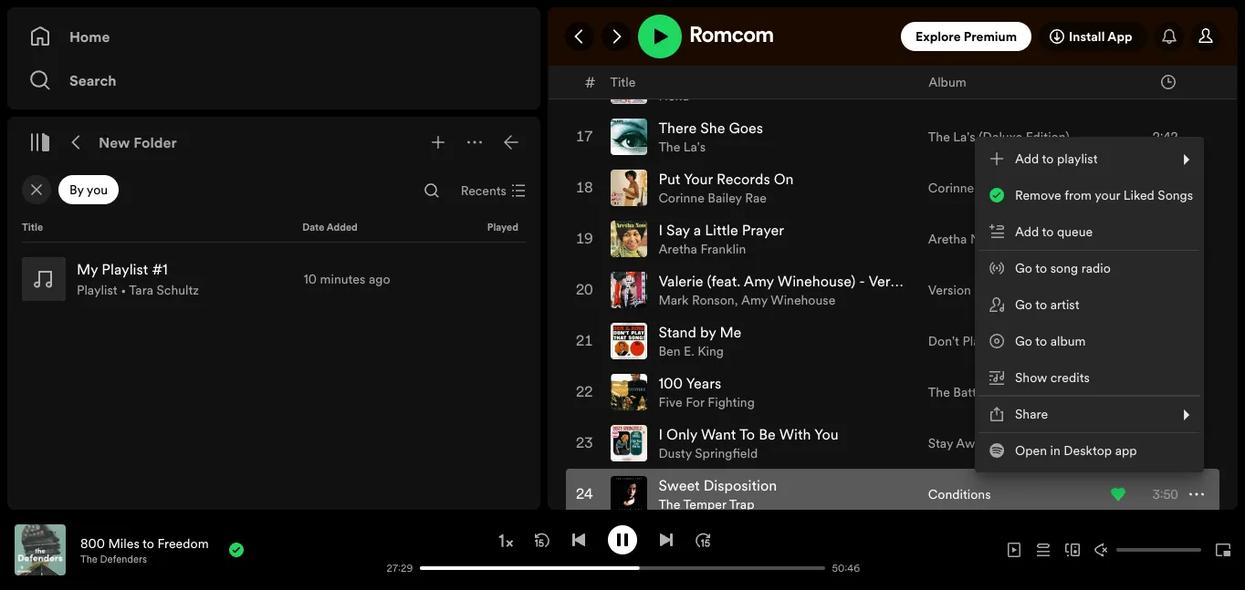 Task type: locate. For each thing, give the bounding box(es) containing it.
explore premium
[[916, 27, 1018, 46]]

group
[[15, 250, 533, 309]]

go for go to album
[[1016, 332, 1033, 351]]

3:50 cell
[[1111, 471, 1204, 520]]

the left defenders
[[80, 553, 98, 567]]

home
[[69, 26, 110, 47]]

0 horizontal spatial title
[[22, 221, 43, 235]]

goes
[[729, 118, 764, 138]]

i left say at the top of the page
[[659, 220, 663, 241]]

add inside add to queue button
[[1016, 223, 1040, 241]]

sweet disposition cell
[[611, 471, 785, 520]]

the inside dreams the cranberries
[[659, 36, 681, 54]]

bailey left remove
[[978, 179, 1012, 198]]

now playing: 800 miles to freedom by the defenders footer
[[15, 525, 377, 576]]

perfect day - chris lord alge mix hoku
[[659, 67, 880, 105]]

records
[[717, 169, 771, 189]]

0 vertical spatial title
[[610, 73, 636, 91]]

100 years cell
[[611, 368, 763, 418]]

played
[[488, 221, 519, 235]]

la's inside there she goes the la's
[[684, 138, 706, 157]]

None search field
[[417, 176, 446, 206]]

i only want to be with you link
[[659, 425, 839, 445]]

the battle for everything
[[929, 384, 1071, 402]]

duration image
[[1161, 74, 1176, 89]]

corinne
[[929, 179, 975, 198], [659, 189, 705, 208]]

title down clear filters icon
[[22, 221, 43, 235]]

•
[[121, 281, 126, 300]]

conditions
[[929, 486, 992, 505]]

share button
[[979, 396, 1201, 433]]

to down edition)
[[1043, 150, 1054, 168]]

hoku link
[[659, 87, 690, 105]]

(deluxe
[[979, 128, 1023, 146]]

group containing playlist
[[15, 250, 533, 309]]

a
[[694, 220, 702, 241]]

title
[[610, 73, 636, 91], [22, 221, 43, 235]]

artist
[[1051, 296, 1080, 314]]

0 horizontal spatial aretha
[[659, 241, 698, 259]]

3 go from the top
[[1016, 332, 1033, 351]]

title inside # row
[[610, 73, 636, 91]]

,
[[735, 292, 738, 310]]

to right miles
[[142, 535, 154, 553]]

the cranberries link
[[659, 36, 752, 54]]

to left song
[[1036, 259, 1048, 278]]

add to playlist
[[1016, 150, 1098, 168]]

i left only at bottom
[[659, 425, 663, 445]]

songs
[[1158, 186, 1194, 205]]

3:36
[[1153, 231, 1179, 249]]

to inside "dropdown button"
[[1043, 150, 1054, 168]]

ben
[[659, 343, 681, 361]]

dreams
[[659, 16, 709, 36]]

date added
[[303, 221, 358, 235]]

i inside "i only want to be with you dusty springfield"
[[659, 425, 663, 445]]

to
[[740, 425, 755, 445]]

0 vertical spatial add
[[1016, 150, 1040, 168]]

add for add to playlist
[[1016, 150, 1040, 168]]

cranberries
[[684, 36, 752, 54]]

ben e. king link
[[659, 343, 724, 361]]

legally blonde link
[[929, 77, 1013, 95]]

go inside button
[[1016, 259, 1033, 278]]

2 add from the top
[[1016, 223, 1040, 241]]

blonde
[[973, 77, 1013, 95]]

desktop
[[1064, 442, 1113, 460]]

corinne up aretha now "link"
[[929, 179, 975, 198]]

cell
[[582, 0, 597, 9], [611, 0, 778, 9], [929, 0, 973, 9], [1111, 0, 1204, 9], [611, 266, 914, 315], [1111, 266, 1204, 315], [1111, 317, 1204, 367], [1111, 420, 1204, 469]]

to left artist
[[1036, 296, 1048, 314]]

franklin
[[701, 241, 746, 259]]

for
[[990, 384, 1007, 402]]

go left song
[[1016, 259, 1033, 278]]

edition)
[[1026, 128, 1070, 146]]

for
[[686, 394, 705, 412]]

1 horizontal spatial corinne
[[929, 179, 975, 198]]

the up next 'icon'
[[659, 496, 681, 515]]

install app
[[1070, 27, 1133, 46]]

song
[[1051, 259, 1079, 278]]

king
[[698, 343, 724, 361]]

menu containing add to playlist
[[975, 137, 1205, 473]]

2 i from the top
[[659, 425, 663, 445]]

rae
[[1015, 179, 1037, 198], [746, 189, 767, 208]]

0 horizontal spatial bailey
[[708, 189, 742, 208]]

corinne inside put your records on corinne bailey rae
[[659, 189, 705, 208]]

1 go from the top
[[1016, 259, 1033, 278]]

put your records on link
[[659, 169, 794, 189]]

go forward image
[[610, 29, 624, 44]]

2 go from the top
[[1016, 296, 1033, 314]]

add inside add to playlist "dropdown button"
[[1016, 150, 1040, 168]]

1 vertical spatial add
[[1016, 223, 1040, 241]]

be
[[759, 425, 776, 445]]

the
[[659, 36, 681, 54], [929, 128, 951, 146], [659, 138, 681, 157], [929, 384, 951, 402], [659, 496, 681, 515], [80, 553, 98, 567]]

corinne bailey rae link up now
[[929, 179, 1037, 198]]

app
[[1116, 442, 1138, 460]]

to left queue at the right top of page
[[1043, 223, 1054, 241]]

to left the "album"
[[1036, 332, 1048, 351]]

100 years five for fighting
[[659, 374, 755, 412]]

corinne bailey rae link up i say a little prayer link
[[659, 189, 767, 208]]

playlist
[[77, 281, 117, 300]]

3:36 cell
[[1111, 215, 1204, 264]]

Recents, List view field
[[446, 176, 537, 206]]

stand by me link
[[659, 323, 742, 343]]

now playing view image
[[43, 533, 58, 548]]

to
[[1043, 150, 1054, 168], [1043, 223, 1054, 241], [1036, 259, 1048, 278], [1036, 296, 1048, 314], [1036, 332, 1048, 351], [142, 535, 154, 553]]

credits
[[1051, 369, 1090, 387]]

add down remove
[[1016, 223, 1040, 241]]

pause image
[[616, 533, 630, 548]]

bailey inside put your records on corinne bailey rae
[[708, 189, 742, 208]]

tara
[[129, 281, 153, 300]]

to for queue
[[1043, 223, 1054, 241]]

0 vertical spatial go
[[1016, 259, 1033, 278]]

2 vertical spatial go
[[1016, 332, 1033, 351]]

five
[[659, 394, 683, 412]]

1 add from the top
[[1016, 150, 1040, 168]]

aretha inside i say a little prayer aretha franklin
[[659, 241, 698, 259]]

corinne up say at the top of the page
[[659, 189, 705, 208]]

i inside i say a little prayer aretha franklin
[[659, 220, 663, 241]]

rae up prayer at the top right of page
[[746, 189, 767, 208]]

By you checkbox
[[58, 175, 119, 205]]

#
[[585, 72, 596, 92]]

clear filters image
[[29, 183, 44, 197]]

0 horizontal spatial corinne
[[659, 189, 705, 208]]

la's
[[954, 128, 976, 146], [684, 138, 706, 157]]

rae down add to playlist on the right top of the page
[[1015, 179, 1037, 198]]

with
[[780, 425, 812, 445]]

chris
[[749, 67, 784, 87]]

1 vertical spatial i
[[659, 425, 663, 445]]

remove from your liked songs
[[1016, 186, 1194, 205]]

the up put
[[659, 138, 681, 157]]

ronson
[[692, 292, 735, 310]]

go up show
[[1016, 332, 1033, 351]]

show credits button
[[979, 360, 1201, 396]]

stand
[[659, 323, 697, 343]]

defenders
[[100, 553, 147, 567]]

i say a little prayer aretha franklin
[[659, 220, 785, 259]]

bailey up 'little'
[[708, 189, 742, 208]]

the inside 800 miles to freedom the defenders
[[80, 553, 98, 567]]

0 vertical spatial i
[[659, 220, 663, 241]]

mark ronson link
[[659, 292, 735, 310]]

main element
[[7, 7, 541, 511]]

1 vertical spatial go
[[1016, 296, 1033, 314]]

the left battle
[[929, 384, 951, 402]]

1 horizontal spatial title
[[610, 73, 636, 91]]

added
[[327, 221, 358, 235]]

the up perfect
[[659, 36, 681, 54]]

1 horizontal spatial la's
[[954, 128, 976, 146]]

now
[[971, 231, 998, 249]]

1 vertical spatial title
[[22, 221, 43, 235]]

premium
[[964, 27, 1018, 46]]

0 horizontal spatial rae
[[746, 189, 767, 208]]

there
[[659, 118, 697, 138]]

alge
[[821, 67, 851, 87]]

title right #
[[610, 73, 636, 91]]

add to queue
[[1016, 223, 1094, 241]]

i for i only want to be with you
[[659, 425, 663, 445]]

app
[[1108, 27, 1133, 46]]

i only want to be with you cell
[[611, 420, 846, 469]]

group inside main element
[[15, 250, 533, 309]]

miles
[[108, 535, 140, 553]]

0 horizontal spatial la's
[[684, 138, 706, 157]]

go left artist
[[1016, 296, 1033, 314]]

go to artist
[[1016, 296, 1080, 314]]

aretha now link
[[929, 231, 998, 249]]

you
[[87, 181, 108, 199]]

3:26
[[1153, 77, 1179, 95]]

add down edition)
[[1016, 150, 1040, 168]]

1 i from the top
[[659, 220, 663, 241]]

show credits
[[1016, 369, 1090, 387]]

go to album
[[1016, 332, 1086, 351]]

on
[[774, 169, 794, 189]]

menu
[[975, 137, 1205, 473]]

to for playlist
[[1043, 150, 1054, 168]]

the down legally
[[929, 128, 951, 146]]

previous image
[[572, 533, 586, 548]]

dusty
[[659, 445, 692, 463]]

go to album link
[[979, 323, 1201, 360]]

1 horizontal spatial rae
[[1015, 179, 1037, 198]]

install app link
[[1039, 22, 1148, 51]]



Task type: describe. For each thing, give the bounding box(es) containing it.
lord
[[787, 67, 817, 87]]

go to song radio button
[[979, 250, 1201, 287]]

# row
[[567, 66, 1220, 99]]

want
[[701, 425, 737, 445]]

amy
[[742, 292, 768, 310]]

100
[[659, 374, 683, 394]]

little
[[705, 220, 739, 241]]

the inside there she goes the la's
[[659, 138, 681, 157]]

dreams the cranberries
[[659, 16, 752, 54]]

i for i say a little prayer
[[659, 220, 663, 241]]

the la's link
[[659, 138, 706, 157]]

i only want to be with you dusty springfield
[[659, 425, 839, 463]]

show
[[1016, 369, 1048, 387]]

1 horizontal spatial corinne bailey rae link
[[929, 179, 1037, 198]]

volume off image
[[1095, 543, 1110, 558]]

new folder
[[99, 132, 177, 153]]

top bar and user menu element
[[548, 7, 1239, 66]]

800 miles to freedom the defenders
[[80, 535, 209, 567]]

the la's (deluxe edition) link
[[929, 128, 1070, 146]]

to for song
[[1036, 259, 1048, 278]]

five for fighting link
[[659, 394, 755, 412]]

aretha now
[[929, 231, 998, 249]]

none search field inside main element
[[417, 176, 446, 206]]

search link
[[29, 62, 519, 99]]

disposition
[[704, 476, 777, 496]]

me
[[720, 323, 742, 343]]

title inside main element
[[22, 221, 43, 235]]

queue
[[1058, 223, 1094, 241]]

i say a little prayer link
[[659, 220, 785, 241]]

go to artist link
[[979, 287, 1201, 323]]

next image
[[659, 533, 674, 548]]

your
[[1095, 186, 1121, 205]]

sweet disposition row
[[567, 470, 1220, 521]]

playlist
[[1058, 150, 1098, 168]]

player controls element
[[235, 526, 869, 576]]

search in your library image
[[424, 184, 439, 198]]

put your records on corinne bailey rae
[[659, 169, 794, 208]]

the inside sweet disposition the temper trap
[[659, 496, 681, 515]]

everything
[[1010, 384, 1071, 402]]

radio
[[1082, 259, 1111, 278]]

springfield
[[695, 445, 758, 463]]

go for go to song radio
[[1016, 259, 1033, 278]]

change speed image
[[497, 532, 515, 551]]

perfect
[[659, 67, 706, 87]]

legally
[[929, 77, 970, 95]]

skip forward 15 seconds image
[[696, 533, 711, 548]]

put your records on cell
[[611, 164, 802, 213]]

add for add to queue
[[1016, 223, 1040, 241]]

version link
[[929, 282, 972, 300]]

stand by me cell
[[611, 317, 749, 367]]

cell containing mark ronson
[[611, 266, 914, 315]]

sweet
[[659, 476, 700, 496]]

duration element
[[1161, 74, 1176, 89]]

dusty springfield link
[[659, 445, 758, 463]]

1 horizontal spatial aretha
[[929, 231, 968, 249]]

put
[[659, 169, 681, 189]]

800 miles to freedom link
[[80, 535, 209, 553]]

skip back 15 seconds image
[[535, 533, 550, 548]]

explore
[[916, 27, 961, 46]]

liked
[[1124, 186, 1155, 205]]

the battle for everything link
[[929, 384, 1071, 402]]

freedom
[[158, 535, 209, 553]]

date
[[303, 221, 325, 235]]

-
[[739, 67, 745, 87]]

sweet disposition the temper trap
[[659, 476, 777, 515]]

go for go to artist
[[1016, 296, 1033, 314]]

the temper trap link
[[659, 496, 755, 515]]

2:42 cell
[[1111, 113, 1204, 162]]

remove from your liked songs button
[[979, 177, 1201, 214]]

to for artist
[[1036, 296, 1048, 314]]

install
[[1070, 27, 1106, 46]]

i say a little prayer cell
[[611, 215, 792, 264]]

folder
[[134, 132, 177, 153]]

dreams cell
[[611, 10, 759, 60]]

by
[[69, 181, 84, 199]]

from
[[1065, 186, 1092, 205]]

27:29
[[387, 562, 413, 576]]

to inside 800 miles to freedom the defenders
[[142, 535, 154, 553]]

there she goes cell
[[611, 113, 771, 162]]

rae inside put your records on corinne bailey rae
[[746, 189, 767, 208]]

800
[[80, 535, 105, 553]]

schultz
[[157, 281, 199, 300]]

your
[[684, 169, 713, 189]]

add to playlist button
[[979, 141, 1201, 177]]

by you
[[69, 181, 108, 199]]

to for album
[[1036, 332, 1048, 351]]

go back image
[[573, 29, 588, 44]]

1 horizontal spatial bailey
[[978, 179, 1012, 198]]

4:31
[[1153, 26, 1179, 44]]

mix
[[855, 67, 880, 87]]

# column header
[[585, 66, 596, 98]]

mark
[[659, 292, 689, 310]]

recents
[[461, 182, 507, 200]]

battle
[[954, 384, 987, 402]]

remove
[[1016, 186, 1062, 205]]

she
[[701, 118, 726, 138]]

0 horizontal spatial corinne bailey rae link
[[659, 189, 767, 208]]

dreams link
[[659, 16, 709, 36]]

say
[[667, 220, 690, 241]]

new
[[99, 132, 130, 153]]

what's new image
[[1162, 29, 1177, 44]]

3:35
[[1153, 179, 1179, 198]]

perfect day - chris lord alge mix cell
[[611, 62, 887, 111]]

share
[[1016, 406, 1049, 424]]

in
[[1051, 442, 1061, 460]]

open
[[1016, 442, 1048, 460]]

connect to a device image
[[1066, 543, 1081, 558]]

the la's (deluxe edition)
[[929, 128, 1070, 146]]



Task type: vqa. For each thing, say whether or not it's contained in the screenshot.
Added
yes



